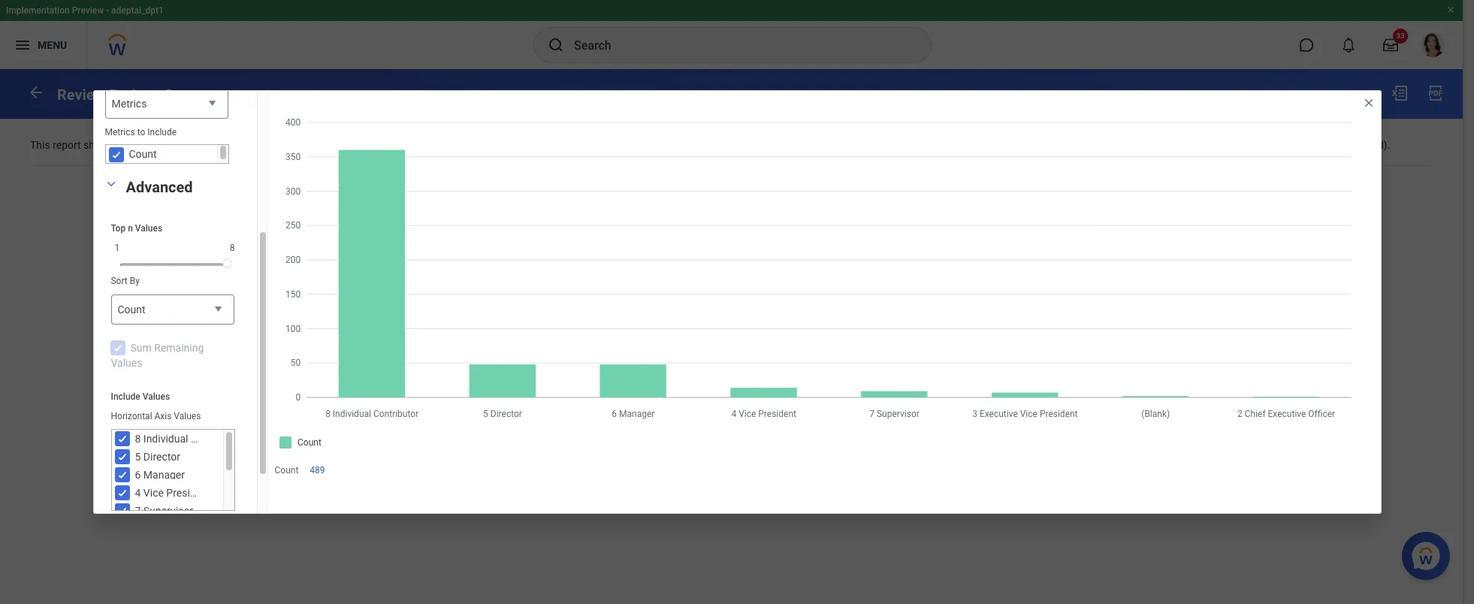 Task type: describe. For each thing, give the bounding box(es) containing it.
top n values group
[[111, 222, 239, 272]]

individual
[[143, 433, 188, 445]]

7
[[135, 505, 141, 517]]

4
[[135, 487, 141, 499]]

preview
[[72, 5, 104, 16]]

that
[[229, 139, 247, 151]]

view printable version (pdf) image
[[1427, 84, 1445, 102]]

count inside count "dropdown button"
[[118, 303, 146, 316]]

given
[[328, 139, 353, 151]]

sort
[[111, 276, 128, 286]]

organization
[[901, 139, 961, 151]]

5 director
[[135, 451, 180, 463]]

were
[[250, 139, 272, 151]]

n
[[128, 223, 133, 233]]

rating
[[391, 139, 421, 151]]

close environment banner image
[[1447, 5, 1456, 14]]

count
[[134, 139, 161, 151]]

489
[[310, 466, 325, 476]]

assigned
[[275, 139, 317, 151]]

sum remaining values
[[111, 342, 204, 369]]

advanced dialog
[[93, 0, 1382, 564]]

expectations
[[565, 139, 626, 151]]

expectations,
[[459, 139, 522, 151]]

previous page image
[[27, 83, 45, 101]]

chevron down image
[[102, 179, 120, 189]]

last
[[701, 139, 718, 151]]

metrics to include group
[[105, 126, 229, 164]]

include values group
[[100, 380, 245, 522]]

search image
[[547, 36, 565, 54]]

horizontal axis values
[[111, 411, 201, 422]]

implementation
[[6, 5, 70, 16]]

by
[[130, 276, 140, 286]]

subordinate
[[1020, 139, 1077, 151]]

6
[[135, 469, 141, 481]]

shows
[[84, 139, 114, 151]]

inbox large image
[[1384, 38, 1399, 53]]

this
[[30, 139, 50, 151]]

5
[[135, 451, 141, 463]]

advanced button
[[126, 178, 193, 196]]

(prompts
[[783, 139, 827, 151]]

group inside advanced dialog
[[94, 0, 239, 175]]

8 individual contributor
[[135, 433, 244, 445]]

check small image left sum
[[109, 339, 127, 357]]

1 vertical spatial review
[[356, 139, 389, 151]]

values for top
[[135, 223, 162, 233]]

cycle.
[[754, 139, 781, 151]]

2 vertical spatial count
[[275, 466, 299, 476]]

4 vice president
[[135, 487, 211, 499]]

supervisor
[[143, 505, 193, 517]]

-
[[106, 5, 109, 16]]

check small image for 6 manager
[[113, 466, 131, 484]]

2 and from the left
[[1147, 139, 1164, 151]]

1
[[115, 243, 120, 253]]

count button
[[111, 294, 234, 325]]

(meets
[[424, 139, 457, 151]]

president
[[166, 487, 211, 499]]

check small image for 8 individual contributor
[[113, 430, 131, 448]]

top
[[111, 223, 126, 233]]

close chart settings image
[[1363, 97, 1375, 109]]

values for sum
[[111, 357, 142, 369]]

export to excel image
[[1391, 84, 1409, 102]]

organizations
[[1079, 139, 1144, 151]]

0 vertical spatial review
[[57, 85, 105, 104]]

supervisory
[[844, 139, 899, 151]]

metrics for metrics to include
[[105, 127, 135, 137]]



Task type: locate. For each thing, give the bounding box(es) containing it.
etc.)
[[628, 139, 649, 151]]

dashboard).
[[1333, 139, 1390, 151]]

8 inside horizontal axis values group
[[135, 433, 141, 445]]

0 vertical spatial include
[[148, 127, 177, 137]]

0 horizontal spatial review
[[57, 85, 105, 104]]

7 supervisor
[[135, 505, 193, 517]]

check small image inside metrics to include 'group'
[[107, 145, 125, 163]]

summary
[[164, 85, 229, 104]]

2 check small image from the top
[[113, 502, 131, 520]]

2 the from the left
[[684, 139, 699, 151]]

check small image down horizontal
[[113, 430, 131, 448]]

on right (prompts
[[829, 139, 841, 151]]

top n values
[[111, 223, 162, 233]]

sort by group
[[111, 275, 234, 325]]

manager down director
[[143, 469, 185, 481]]

advanced
[[126, 178, 193, 196]]

1 vertical spatial include
[[983, 139, 1017, 151]]

sum
[[130, 342, 152, 354]]

include inside 'group'
[[148, 127, 177, 137]]

count left 489
[[275, 466, 299, 476]]

sort by
[[111, 276, 140, 286]]

1 horizontal spatial the
[[684, 139, 699, 151]]

check small image
[[107, 145, 125, 163], [109, 339, 127, 357], [113, 448, 131, 466], [113, 466, 131, 484], [113, 484, 131, 502]]

on
[[829, 139, 841, 151], [1203, 139, 1214, 151]]

on right used
[[1203, 139, 1214, 151]]

the
[[117, 139, 131, 151], [684, 139, 699, 151], [1217, 139, 1232, 151]]

group
[[94, 0, 239, 175]]

1 horizontal spatial review
[[356, 139, 389, 151]]

count inside metrics to include 'group'
[[129, 148, 157, 160]]

review right 'previous page' image
[[57, 85, 105, 104]]

"prompted"
[[1234, 139, 1286, 151]]

1 horizontal spatial on
[[1203, 139, 1214, 151]]

manager inside horizontal axis values group
[[143, 469, 185, 481]]

2 on from the left
[[1203, 139, 1214, 151]]

include up of at the left of page
[[148, 127, 177, 137]]

2 horizontal spatial the
[[1217, 139, 1232, 151]]

8
[[230, 243, 235, 253], [135, 433, 141, 445]]

adeptai_dpt1
[[111, 5, 164, 16]]

0 horizontal spatial and
[[963, 139, 981, 151]]

include values
[[111, 392, 170, 402]]

manager
[[1289, 139, 1331, 151], [143, 469, 185, 481]]

review right given on the top left of the page
[[356, 139, 389, 151]]

check small image up chevron down image
[[107, 145, 125, 163]]

1 vertical spatial manager
[[143, 469, 185, 481]]

check small image for 7 supervisor
[[113, 502, 131, 520]]

0 horizontal spatial manager
[[143, 469, 185, 481]]

check small image left '5' on the left bottom of page
[[113, 448, 131, 466]]

check small image left 7
[[113, 502, 131, 520]]

1 check small image from the top
[[113, 430, 131, 448]]

review ratings summary main content
[[0, 69, 1463, 202]]

1 horizontal spatial manager
[[1289, 139, 1331, 151]]

include inside review ratings summary main content
[[983, 139, 1017, 151]]

values up 8 individual contributor
[[174, 411, 201, 422]]

1 the from the left
[[117, 139, 131, 151]]

used
[[1177, 139, 1200, 151]]

2 vertical spatial include
[[111, 392, 140, 402]]

include up horizontal
[[111, 392, 140, 402]]

employees
[[175, 139, 226, 151]]

metrics inside metrics to include 'group'
[[105, 127, 135, 137]]

0 horizontal spatial include
[[111, 392, 140, 402]]

values right n
[[135, 223, 162, 233]]

count down to
[[129, 148, 157, 160]]

8 for 8
[[230, 243, 235, 253]]

contributor
[[191, 433, 244, 445]]

exceeds
[[524, 139, 563, 151]]

profile logan mcneil element
[[1412, 29, 1454, 62]]

check small image for 5 director
[[113, 448, 131, 466]]

count down by
[[118, 303, 146, 316]]

values down sum
[[111, 357, 142, 369]]

include left subordinate at right top
[[983, 139, 1017, 151]]

0 vertical spatial check small image
[[113, 430, 131, 448]]

the left last
[[684, 139, 699, 151]]

and left is
[[1147, 139, 1164, 151]]

metrics left to
[[105, 127, 135, 137]]

8 inside top n values group
[[230, 243, 235, 253]]

is
[[1167, 139, 1175, 151]]

values
[[135, 223, 162, 233], [111, 357, 142, 369], [143, 392, 170, 402], [174, 411, 201, 422]]

of
[[163, 139, 173, 151]]

implementation preview -   adeptai_dpt1
[[6, 5, 164, 16]]

0 vertical spatial 8
[[230, 243, 235, 253]]

horizontal
[[111, 411, 152, 422]]

1 vertical spatial metrics
[[105, 127, 135, 137]]

0 vertical spatial manager
[[1289, 139, 1331, 151]]

during
[[652, 139, 681, 151]]

0 horizontal spatial on
[[829, 139, 841, 151]]

count
[[129, 148, 157, 160], [118, 303, 146, 316], [275, 466, 299, 476]]

1 horizontal spatial and
[[1147, 139, 1164, 151]]

include inside group
[[111, 392, 140, 402]]

review
[[721, 139, 751, 151]]

check small image for count
[[107, 145, 125, 163]]

489 button
[[310, 465, 327, 477]]

manager inside review ratings summary main content
[[1289, 139, 1331, 151]]

metrics to include
[[105, 127, 177, 137]]

0 vertical spatial metrics
[[112, 97, 147, 109]]

and
[[963, 139, 981, 151], [1147, 139, 1164, 151]]

3 the from the left
[[1217, 139, 1232, 151]]

a
[[320, 139, 326, 151]]

ratings
[[109, 85, 161, 104]]

review ratings summary link
[[57, 85, 229, 104]]

metrics up metrics to include on the top of the page
[[112, 97, 147, 109]]

director
[[143, 451, 180, 463]]

values inside sum remaining values
[[111, 357, 142, 369]]

1 on from the left
[[829, 139, 841, 151]]

1 vertical spatial 8
[[135, 433, 141, 445]]

8 for 8 individual contributor
[[135, 433, 141, 445]]

report
[[53, 139, 81, 151]]

check small image
[[113, 430, 131, 448], [113, 502, 131, 520]]

check small image left 6
[[113, 466, 131, 484]]

include
[[148, 127, 177, 137], [983, 139, 1017, 151], [111, 392, 140, 402]]

axis
[[154, 411, 172, 422]]

0 horizontal spatial 8
[[135, 433, 141, 445]]

7 supervisor group
[[100, 175, 245, 564]]

and right 'organization'
[[963, 139, 981, 151]]

values for horizontal
[[174, 411, 201, 422]]

to
[[137, 127, 145, 137]]

check small image left 4
[[113, 484, 131, 502]]

implementation preview -   adeptai_dpt1 banner
[[0, 0, 1463, 69]]

notifications large image
[[1342, 38, 1357, 53]]

0 horizontal spatial the
[[117, 139, 131, 151]]

1 vertical spatial count
[[118, 303, 146, 316]]

the right used
[[1217, 139, 1232, 151]]

metrics button
[[105, 88, 228, 119]]

values up horizontal axis values
[[143, 392, 170, 402]]

review
[[57, 85, 105, 104], [356, 139, 389, 151]]

remaining
[[154, 342, 204, 354]]

2 horizontal spatial include
[[983, 139, 1017, 151]]

vice
[[143, 487, 164, 499]]

6 manager
[[135, 469, 185, 481]]

group containing metrics
[[94, 0, 239, 175]]

check small image for 4 vice president
[[113, 484, 131, 502]]

manager right "prompted"
[[1289, 139, 1331, 151]]

1 horizontal spatial 8
[[230, 243, 235, 253]]

the down metrics to include on the top of the page
[[117, 139, 131, 151]]

0 vertical spatial count
[[129, 148, 157, 160]]

horizontal axis values group
[[111, 411, 244, 520]]

1 horizontal spatial include
[[148, 127, 177, 137]]

1 and from the left
[[963, 139, 981, 151]]

this report shows the count of employees that were assigned a given review rating (meets expectations, exceeds expectations etc.) during the last review cycle. (prompts on supervisory organization and include subordinate organizations and is used on the "prompted" manager dashboard).
[[30, 139, 1390, 151]]

metrics
[[112, 97, 147, 109], [105, 127, 135, 137]]

metrics for metrics
[[112, 97, 147, 109]]

1 vertical spatial check small image
[[113, 502, 131, 520]]

review ratings summary
[[57, 85, 229, 104]]

metrics inside metrics dropdown button
[[112, 97, 147, 109]]



Task type: vqa. For each thing, say whether or not it's contained in the screenshot.
Metrics popup button
yes



